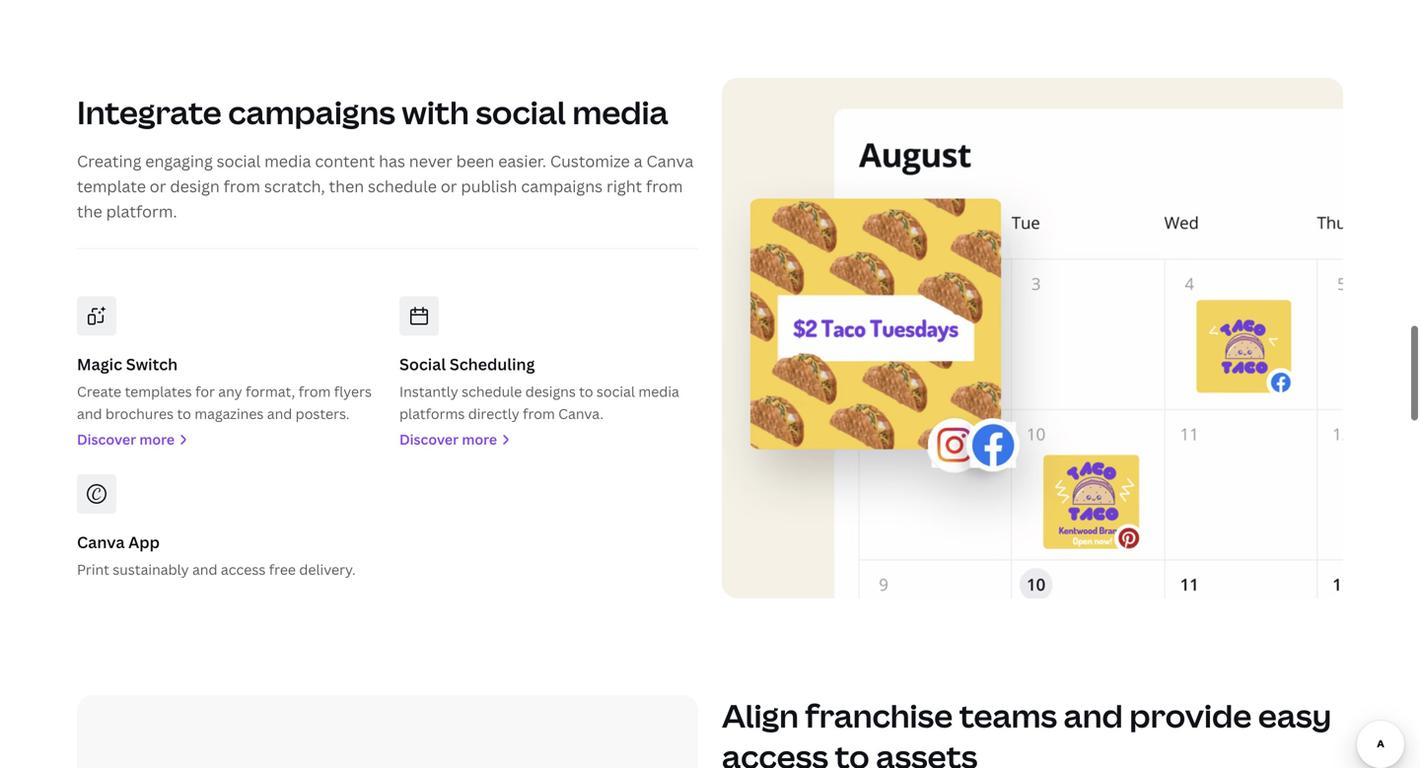 Task type: locate. For each thing, give the bounding box(es) containing it.
0 horizontal spatial discover
[[77, 430, 136, 449]]

0 horizontal spatial schedule
[[368, 176, 437, 197]]

media
[[573, 91, 669, 134], [265, 151, 311, 172], [639, 382, 680, 401]]

more down directly
[[462, 430, 497, 449]]

0 horizontal spatial to
[[177, 404, 191, 423]]

schedule up directly
[[462, 382, 522, 401]]

0 vertical spatial canva
[[647, 151, 694, 172]]

1 horizontal spatial canva
[[647, 151, 694, 172]]

a
[[634, 151, 643, 172]]

discover more down platforms
[[400, 430, 497, 449]]

2 vertical spatial media
[[639, 382, 680, 401]]

1 horizontal spatial schedule
[[462, 382, 522, 401]]

social up easier.
[[476, 91, 566, 134]]

more for scheduling
[[462, 430, 497, 449]]

creating engaging social media content has never been easier. customize a canva template or design from scratch, then schedule or publish campaigns right from the platform.
[[77, 151, 694, 222]]

right
[[607, 176, 643, 197]]

2 discover from the left
[[400, 430, 459, 449]]

0 vertical spatial media
[[573, 91, 669, 134]]

1 horizontal spatial to
[[579, 382, 594, 401]]

social
[[400, 354, 446, 375]]

canva
[[647, 151, 694, 172], [77, 532, 125, 553]]

instantly
[[400, 382, 459, 401]]

0 horizontal spatial or
[[150, 176, 166, 197]]

to
[[579, 382, 594, 401], [177, 404, 191, 423], [835, 736, 870, 769]]

1 vertical spatial social
[[217, 151, 261, 172]]

more
[[139, 430, 175, 449], [462, 430, 497, 449]]

content
[[315, 151, 375, 172]]

discover down platforms
[[400, 430, 459, 449]]

campaigns
[[228, 91, 395, 134], [521, 176, 603, 197]]

discover for social
[[400, 430, 459, 449]]

0 vertical spatial social
[[476, 91, 566, 134]]

2 vertical spatial to
[[835, 736, 870, 769]]

and right the sustainably
[[192, 561, 218, 579]]

scratch,
[[264, 176, 325, 197]]

0 vertical spatial to
[[579, 382, 594, 401]]

print
[[77, 561, 109, 579]]

customize
[[550, 151, 630, 172]]

then
[[329, 176, 364, 197]]

discover down brochures
[[77, 430, 136, 449]]

flyers
[[334, 382, 372, 401]]

schedule
[[368, 176, 437, 197], [462, 382, 522, 401]]

to down templates
[[177, 404, 191, 423]]

discover more link for magic switch
[[77, 429, 376, 451]]

2 horizontal spatial to
[[835, 736, 870, 769]]

discover more link
[[77, 429, 376, 451], [400, 429, 699, 451]]

discover more link down magazines
[[77, 429, 376, 451]]

from
[[224, 176, 261, 197], [646, 176, 683, 197], [299, 382, 331, 401], [523, 404, 555, 423]]

2 vertical spatial social
[[597, 382, 635, 401]]

campaigns down customize at top left
[[521, 176, 603, 197]]

1 vertical spatial access
[[722, 736, 829, 769]]

from down designs
[[523, 404, 555, 423]]

1 discover more from the left
[[77, 430, 175, 449]]

to inside social scheduling instantly schedule designs to social media platforms directly from canva.
[[579, 382, 594, 401]]

format,
[[246, 382, 295, 401]]

and
[[77, 404, 102, 423], [267, 404, 292, 423], [192, 561, 218, 579], [1064, 695, 1124, 738]]

1 more from the left
[[139, 430, 175, 449]]

1 horizontal spatial discover more link
[[400, 429, 699, 451]]

social up canva.
[[597, 382, 635, 401]]

magic switch create templates for any format, from flyers and brochures to magazines and posters.
[[77, 354, 372, 423]]

teams
[[960, 695, 1058, 738]]

or
[[150, 176, 166, 197], [441, 176, 457, 197]]

template
[[77, 176, 146, 197]]

media inside creating engaging social media content has never been easier. customize a canva template or design from scratch, then schedule or publish campaigns right from the platform.
[[265, 151, 311, 172]]

1 horizontal spatial social
[[476, 91, 566, 134]]

0 vertical spatial campaigns
[[228, 91, 395, 134]]

0 horizontal spatial social
[[217, 151, 261, 172]]

to inside 'magic switch create templates for any format, from flyers and brochures to magazines and posters.'
[[177, 404, 191, 423]]

and down format,
[[267, 404, 292, 423]]

social up the design
[[217, 151, 261, 172]]

integrate
[[77, 91, 222, 134]]

1 horizontal spatial discover
[[400, 430, 459, 449]]

templates
[[125, 382, 192, 401]]

schedule down has
[[368, 176, 437, 197]]

1 vertical spatial to
[[177, 404, 191, 423]]

any
[[218, 382, 242, 401]]

1 vertical spatial media
[[265, 151, 311, 172]]

0 vertical spatial access
[[221, 561, 266, 579]]

from up the posters.
[[299, 382, 331, 401]]

1 discover more link from the left
[[77, 429, 376, 451]]

1 horizontal spatial campaigns
[[521, 176, 603, 197]]

create
[[77, 382, 121, 401]]

from right right
[[646, 176, 683, 197]]

for
[[195, 382, 215, 401]]

0 horizontal spatial more
[[139, 430, 175, 449]]

creating
[[77, 151, 141, 172]]

2 horizontal spatial social
[[597, 382, 635, 401]]

discover more link down canva.
[[400, 429, 699, 451]]

0 horizontal spatial discover more link
[[77, 429, 376, 451]]

1 horizontal spatial or
[[441, 176, 457, 197]]

1 discover from the left
[[77, 430, 136, 449]]

campaigns up content
[[228, 91, 395, 134]]

access
[[221, 561, 266, 579], [722, 736, 829, 769]]

canva right a
[[647, 151, 694, 172]]

2 discover more link from the left
[[400, 429, 699, 451]]

1 horizontal spatial more
[[462, 430, 497, 449]]

discover more
[[77, 430, 175, 449], [400, 430, 497, 449]]

canva.
[[559, 404, 604, 423]]

0 horizontal spatial canva
[[77, 532, 125, 553]]

0 horizontal spatial discover more
[[77, 430, 175, 449]]

and down create
[[77, 404, 102, 423]]

directly
[[468, 404, 520, 423]]

platform.
[[106, 201, 177, 222]]

align
[[722, 695, 799, 738]]

to left assets
[[835, 736, 870, 769]]

2 or from the left
[[441, 176, 457, 197]]

and right teams
[[1064, 695, 1124, 738]]

1 horizontal spatial discover more
[[400, 430, 497, 449]]

to up canva.
[[579, 382, 594, 401]]

2 discover more from the left
[[400, 430, 497, 449]]

0 vertical spatial schedule
[[368, 176, 437, 197]]

to inside align franchise teams and provide easy access to assets
[[835, 736, 870, 769]]

social
[[476, 91, 566, 134], [217, 151, 261, 172], [597, 382, 635, 401]]

2 more from the left
[[462, 430, 497, 449]]

schedule inside creating engaging social media content has never been easier. customize a canva template or design from scratch, then schedule or publish campaigns right from the platform.
[[368, 176, 437, 197]]

1 vertical spatial canva
[[77, 532, 125, 553]]

1 horizontal spatial access
[[722, 736, 829, 769]]

1 vertical spatial campaigns
[[521, 176, 603, 197]]

0 horizontal spatial access
[[221, 561, 266, 579]]

discover more down brochures
[[77, 430, 175, 449]]

switch
[[126, 354, 178, 375]]

discover more link for social scheduling
[[400, 429, 699, 451]]

discover
[[77, 430, 136, 449], [400, 430, 459, 449]]

canva up print
[[77, 532, 125, 553]]

more down brochures
[[139, 430, 175, 449]]

free
[[269, 561, 296, 579]]

or down never
[[441, 176, 457, 197]]

social inside social scheduling instantly schedule designs to social media platforms directly from canva.
[[597, 382, 635, 401]]

or up the platform.
[[150, 176, 166, 197]]

1 vertical spatial schedule
[[462, 382, 522, 401]]

schedule inside social scheduling instantly schedule designs to social media platforms directly from canva.
[[462, 382, 522, 401]]



Task type: describe. For each thing, give the bounding box(es) containing it.
discover more for switch
[[77, 430, 175, 449]]

has
[[379, 151, 405, 172]]

sustainably
[[113, 561, 189, 579]]

from inside 'magic switch create templates for any format, from flyers and brochures to magazines and posters.'
[[299, 382, 331, 401]]

access inside align franchise teams and provide easy access to assets
[[722, 736, 829, 769]]

and inside canva app print sustainably and access free delivery.
[[192, 561, 218, 579]]

align franchise teams and provide easy access to assets
[[722, 695, 1332, 769]]

social inside creating engaging social media content has never been easier. customize a canva template or design from scratch, then schedule or publish campaigns right from the platform.
[[217, 151, 261, 172]]

more for switch
[[139, 430, 175, 449]]

access inside canva app print sustainably and access free delivery.
[[221, 561, 266, 579]]

magic
[[77, 354, 122, 375]]

provide
[[1130, 695, 1252, 738]]

from right the design
[[224, 176, 261, 197]]

scheduling
[[450, 354, 535, 375]]

the
[[77, 201, 102, 222]]

designs
[[526, 382, 576, 401]]

brochures
[[106, 404, 174, 423]]

app
[[128, 532, 160, 553]]

canva inside creating engaging social media content has never been easier. customize a canva template or design from scratch, then schedule or publish campaigns right from the platform.
[[647, 151, 694, 172]]

easier.
[[498, 151, 547, 172]]

1 or from the left
[[150, 176, 166, 197]]

social scheduling instantly schedule designs to social media platforms directly from canva.
[[400, 354, 680, 423]]

franchise
[[806, 695, 953, 738]]

content planning and social media scheduling tool in canva with franchise examples image
[[722, 78, 1344, 599]]

never
[[409, 151, 453, 172]]

design
[[170, 176, 220, 197]]

engaging
[[145, 151, 213, 172]]

magazines
[[195, 404, 264, 423]]

campaigns inside creating engaging social media content has never been easier. customize a canva template or design from scratch, then schedule or publish campaigns right from the platform.
[[521, 176, 603, 197]]

discover more for scheduling
[[400, 430, 497, 449]]

franchise presentation editing with different team members in canva image
[[77, 696, 699, 769]]

discover for magic
[[77, 430, 136, 449]]

easy
[[1259, 695, 1332, 738]]

from inside social scheduling instantly schedule designs to social media platforms directly from canva.
[[523, 404, 555, 423]]

and inside align franchise teams and provide easy access to assets
[[1064, 695, 1124, 738]]

with
[[402, 91, 469, 134]]

delivery.
[[299, 561, 356, 579]]

publish
[[461, 176, 518, 197]]

platforms
[[400, 404, 465, 423]]

media inside social scheduling instantly schedule designs to social media platforms directly from canva.
[[639, 382, 680, 401]]

assets
[[876, 736, 978, 769]]

posters.
[[296, 404, 350, 423]]

been
[[457, 151, 495, 172]]

canva app print sustainably and access free delivery.
[[77, 532, 356, 579]]

0 horizontal spatial campaigns
[[228, 91, 395, 134]]

integrate campaigns with social media
[[77, 91, 669, 134]]

canva inside canva app print sustainably and access free delivery.
[[77, 532, 125, 553]]



Task type: vqa. For each thing, say whether or not it's contained in the screenshot.
FREE
yes



